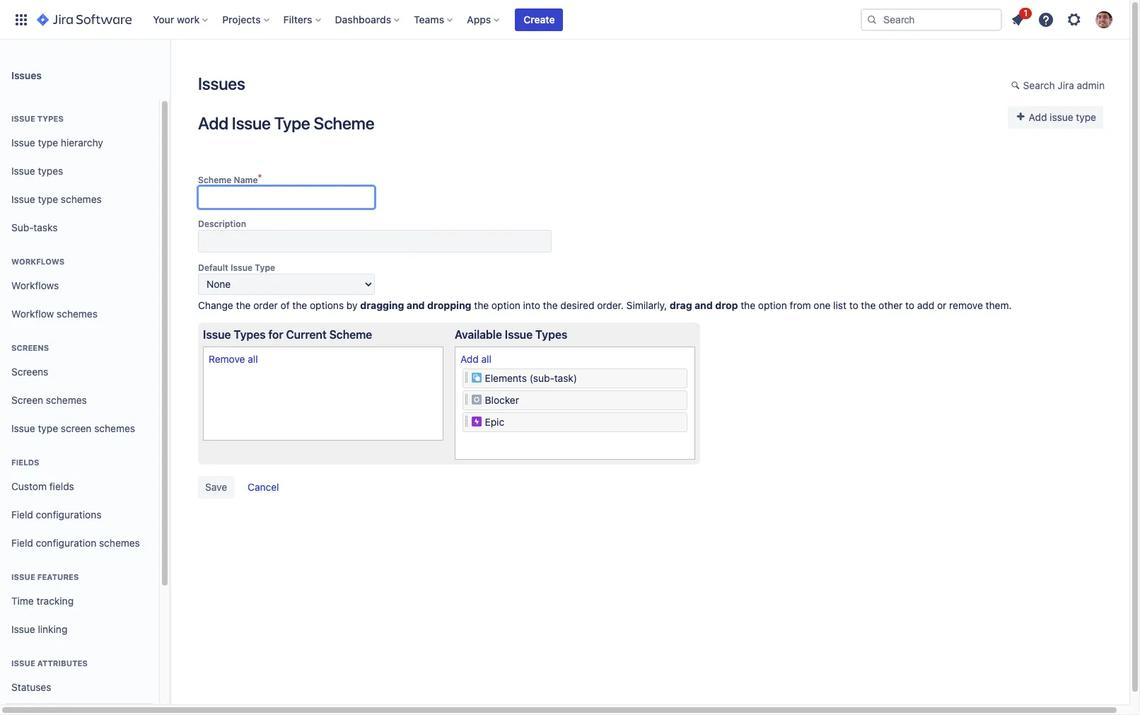 Task type: describe. For each thing, give the bounding box(es) containing it.
from
[[790, 299, 811, 311]]

screen schemes
[[11, 394, 87, 406]]

work
[[177, 13, 200, 25]]

statuses
[[11, 681, 51, 693]]

your profile and settings image
[[1096, 11, 1113, 28]]

issue linking link
[[6, 616, 154, 644]]

add
[[918, 299, 935, 311]]

into
[[523, 299, 541, 311]]

issue for issue type screen schemes
[[11, 422, 35, 434]]

types for issue types
[[37, 114, 64, 123]]

attributes
[[37, 659, 88, 668]]

other
[[879, 299, 903, 311]]

workflow schemes
[[11, 308, 98, 320]]

dropping
[[427, 299, 472, 311]]

fields group
[[6, 443, 154, 562]]

filters
[[284, 13, 313, 25]]

issue for issue features
[[11, 573, 35, 582]]

configurations
[[36, 509, 102, 521]]

remove all
[[209, 353, 258, 365]]

type inside button
[[1077, 111, 1097, 123]]

image image for epic
[[471, 416, 483, 427]]

issue for issue type schemes
[[11, 193, 35, 205]]

all for types
[[248, 353, 258, 365]]

search image
[[867, 14, 878, 25]]

teams
[[414, 13, 445, 25]]

issue linking
[[11, 623, 67, 635]]

3 the from the left
[[474, 299, 489, 311]]

field for field configuration schemes
[[11, 537, 33, 549]]

them.
[[986, 299, 1012, 311]]

fields
[[11, 458, 39, 467]]

issue right default
[[231, 263, 253, 273]]

issue types link
[[6, 157, 154, 185]]

task)
[[555, 372, 578, 384]]

epic
[[485, 416, 505, 428]]

schemes inside 'link'
[[99, 537, 140, 549]]

hierarchy
[[61, 136, 103, 148]]

name
[[234, 175, 258, 185]]

all for issue
[[482, 353, 492, 365]]

issue up name at the left top of the page
[[232, 113, 271, 133]]

current
[[286, 328, 327, 341]]

order
[[254, 299, 278, 311]]

time tracking
[[11, 595, 74, 607]]

field configuration schemes link
[[6, 529, 154, 558]]

issue types
[[11, 165, 63, 177]]

dragging
[[360, 299, 404, 311]]

field configurations link
[[6, 501, 154, 529]]

issue type hierarchy link
[[6, 129, 154, 157]]

issue for issue type hierarchy
[[11, 136, 35, 148]]

notifications image
[[1010, 11, 1027, 28]]

appswitcher icon image
[[13, 11, 30, 28]]

2 vertical spatial scheme
[[330, 328, 372, 341]]

issue features group
[[6, 558, 154, 648]]

add issue type
[[1027, 111, 1097, 123]]

type for schemes
[[38, 193, 58, 205]]

by
[[347, 299, 358, 311]]

add all link
[[461, 353, 492, 365]]

blocker
[[485, 394, 519, 406]]

type for default
[[255, 263, 275, 273]]

1 and from the left
[[407, 299, 425, 311]]

issue features
[[11, 573, 79, 582]]

Description text field
[[198, 230, 552, 253]]

issue for issue linking
[[11, 623, 35, 635]]

search
[[1024, 79, 1056, 91]]

dashboards button
[[331, 8, 406, 31]]

screens for screens group
[[11, 343, 49, 352]]

sub-tasks link
[[6, 214, 154, 242]]

filters button
[[279, 8, 327, 31]]

cancel link
[[241, 476, 286, 499]]

workflows link
[[6, 272, 154, 300]]

your work
[[153, 13, 200, 25]]

Search field
[[861, 8, 1003, 31]]

teams button
[[410, 8, 459, 31]]

tracking
[[36, 595, 74, 607]]

remove
[[950, 299, 984, 311]]

drag
[[670, 299, 693, 311]]

custom fields
[[11, 480, 74, 492]]

vgrabber image for elements
[[466, 372, 469, 384]]

list
[[834, 299, 847, 311]]

your work button
[[149, 8, 214, 31]]

desired
[[561, 299, 595, 311]]

image image for elements
[[471, 372, 483, 384]]

features
[[37, 573, 79, 582]]

1 to from the left
[[850, 299, 859, 311]]

issue
[[1050, 111, 1074, 123]]

issue for issue types
[[11, 114, 35, 123]]

projects button
[[218, 8, 275, 31]]

issue type hierarchy
[[11, 136, 103, 148]]

1 option from the left
[[492, 299, 521, 311]]

Default Issue Type text field
[[198, 274, 375, 295]]

2 horizontal spatial types
[[536, 328, 568, 341]]

for
[[269, 328, 283, 341]]

issue types group
[[6, 99, 154, 246]]

issue type screen schemes
[[11, 422, 135, 434]]

one
[[814, 299, 831, 311]]

add issue type button
[[1008, 106, 1104, 129]]

remove
[[209, 353, 245, 365]]

screens for screens link
[[11, 366, 48, 378]]

default
[[198, 263, 228, 273]]

screens link
[[6, 358, 154, 386]]

types for issue types for current scheme
[[234, 328, 266, 341]]

6 the from the left
[[862, 299, 876, 311]]

custom
[[11, 480, 47, 492]]

sidebar navigation image
[[154, 57, 185, 85]]

drop
[[716, 299, 738, 311]]



Task type: locate. For each thing, give the bounding box(es) containing it.
0 horizontal spatial and
[[407, 299, 425, 311]]

screen
[[61, 422, 92, 434]]

issue down the 'time'
[[11, 623, 35, 635]]

projects
[[222, 13, 261, 25]]

add left the "issue"
[[1029, 111, 1048, 123]]

issue up issue type hierarchy
[[11, 114, 35, 123]]

(sub-
[[530, 372, 555, 384]]

1 vgrabber image from the top
[[466, 372, 469, 384]]

1 vertical spatial field
[[11, 537, 33, 549]]

schemes down issue types link
[[61, 193, 102, 205]]

1
[[1024, 7, 1028, 18]]

change the order of the options by dragging and dropping the option into the desired order.                      similarly, drag and drop the option from one list to the other to add or remove them.
[[198, 299, 1012, 311]]

1 horizontal spatial and
[[695, 299, 713, 311]]

sub-
[[11, 221, 34, 233]]

small image for add issue type
[[1015, 111, 1027, 122]]

image image left epic
[[471, 416, 483, 427]]

scheme name
[[198, 175, 258, 185]]

image image for blocker
[[471, 394, 483, 406]]

2 vgrabber image from the top
[[466, 416, 469, 427]]

your
[[153, 13, 174, 25]]

all right 'remove'
[[248, 353, 258, 365]]

workflows for workflows link
[[11, 279, 59, 291]]

apps
[[467, 13, 491, 25]]

issue attributes group
[[6, 644, 154, 715]]

2 field from the top
[[11, 537, 33, 549]]

issue down "issue types"
[[11, 136, 35, 148]]

issue up sub-
[[11, 193, 35, 205]]

elements (sub-task)
[[485, 372, 578, 384]]

2 vertical spatial image image
[[471, 416, 483, 427]]

add issue type scheme
[[198, 113, 375, 133]]

2 workflows from the top
[[11, 279, 59, 291]]

primary element
[[8, 0, 861, 39]]

1 vertical spatial vgrabber image
[[466, 416, 469, 427]]

2 option from the left
[[759, 299, 788, 311]]

0 vertical spatial vgrabber image
[[466, 372, 469, 384]]

to left "add"
[[906, 299, 915, 311]]

banner containing your work
[[0, 0, 1130, 40]]

option left into
[[492, 299, 521, 311]]

statuses link
[[6, 674, 154, 702]]

issues
[[11, 69, 42, 81], [198, 74, 245, 93]]

type for screen
[[38, 422, 58, 434]]

types down into
[[536, 328, 568, 341]]

4 the from the left
[[543, 299, 558, 311]]

issue for issue attributes
[[11, 659, 35, 668]]

or
[[938, 299, 947, 311]]

image image
[[471, 372, 483, 384], [471, 394, 483, 406], [471, 416, 483, 427]]

vgrabber image down add all
[[466, 372, 469, 384]]

settings image
[[1067, 11, 1084, 28]]

1 screens from the top
[[11, 343, 49, 352]]

workflows group
[[6, 242, 154, 333]]

schemes down field configurations link
[[99, 537, 140, 549]]

the left the other
[[862, 299, 876, 311]]

add up scheme name
[[198, 113, 228, 133]]

2 and from the left
[[695, 299, 713, 311]]

elements
[[485, 372, 527, 384]]

of
[[281, 299, 290, 311]]

issue down screen
[[11, 422, 35, 434]]

workflows down sub-tasks
[[11, 257, 65, 266]]

1 the from the left
[[236, 299, 251, 311]]

workflows up workflow
[[11, 279, 59, 291]]

option
[[492, 299, 521, 311], [759, 299, 788, 311]]

description
[[198, 219, 246, 229]]

types left for
[[234, 328, 266, 341]]

and right dragging
[[407, 299, 425, 311]]

1 vertical spatial small image
[[1015, 111, 1027, 122]]

0 vertical spatial image image
[[471, 372, 483, 384]]

screens down workflow
[[11, 343, 49, 352]]

0 vertical spatial scheme
[[314, 113, 375, 133]]

field inside field configuration schemes 'link'
[[11, 537, 33, 549]]

issue up the 'time'
[[11, 573, 35, 582]]

0 vertical spatial workflows
[[11, 257, 65, 266]]

add for add issue type
[[1029, 111, 1048, 123]]

time tracking link
[[6, 587, 154, 616]]

1 vertical spatial type
[[255, 263, 275, 273]]

issues up "issue types"
[[11, 69, 42, 81]]

schemes down workflows link
[[57, 308, 98, 320]]

search jira admin link
[[1005, 75, 1113, 98]]

screens
[[11, 343, 49, 352], [11, 366, 48, 378]]

2 to from the left
[[906, 299, 915, 311]]

and
[[407, 299, 425, 311], [695, 299, 713, 311]]

schemes up issue type screen schemes
[[46, 394, 87, 406]]

0 horizontal spatial types
[[37, 114, 64, 123]]

add
[[1029, 111, 1048, 123], [198, 113, 228, 133], [461, 353, 479, 365]]

help image
[[1038, 11, 1055, 28]]

0 horizontal spatial option
[[492, 299, 521, 311]]

vgrabber image for epic
[[466, 416, 469, 427]]

small image left search on the top right
[[1012, 80, 1023, 91]]

screen schemes link
[[6, 386, 154, 415]]

small image inside add issue type button
[[1015, 111, 1027, 122]]

0 horizontal spatial to
[[850, 299, 859, 311]]

type up "tasks"
[[38, 193, 58, 205]]

to right the list at top
[[850, 299, 859, 311]]

workflows
[[11, 257, 65, 266], [11, 279, 59, 291]]

1 workflows from the top
[[11, 257, 65, 266]]

all
[[248, 353, 258, 365], [482, 353, 492, 365]]

schemes inside "issue types" group
[[61, 193, 102, 205]]

1 horizontal spatial option
[[759, 299, 788, 311]]

the right of
[[293, 299, 307, 311]]

field configuration schemes
[[11, 537, 140, 549]]

issue up statuses
[[11, 659, 35, 668]]

1 horizontal spatial types
[[234, 328, 266, 341]]

the up available
[[474, 299, 489, 311]]

the right drop
[[741, 299, 756, 311]]

available
[[455, 328, 502, 341]]

issue types for current scheme
[[203, 328, 372, 341]]

dashboards
[[335, 13, 391, 25]]

change
[[198, 299, 233, 311]]

type for add
[[274, 113, 310, 133]]

0 horizontal spatial issues
[[11, 69, 42, 81]]

workflow
[[11, 308, 54, 320]]

1 image image from the top
[[471, 372, 483, 384]]

sub-tasks
[[11, 221, 58, 233]]

issue down into
[[505, 328, 533, 341]]

available issue types
[[455, 328, 568, 341]]

admin
[[1078, 79, 1105, 91]]

issue inside screens group
[[11, 422, 35, 434]]

type for hierarchy
[[38, 136, 58, 148]]

0 vertical spatial small image
[[1012, 80, 1023, 91]]

image image right vgrabber icon
[[471, 394, 483, 406]]

issue left the types
[[11, 165, 35, 177]]

2 horizontal spatial add
[[1029, 111, 1048, 123]]

workflow schemes link
[[6, 300, 154, 328]]

2 screens from the top
[[11, 366, 48, 378]]

option left from
[[759, 299, 788, 311]]

the left the 'order' at the left
[[236, 299, 251, 311]]

1 horizontal spatial to
[[906, 299, 915, 311]]

types inside group
[[37, 114, 64, 123]]

0 vertical spatial field
[[11, 509, 33, 521]]

create button
[[515, 8, 564, 31]]

custom fields link
[[6, 473, 154, 501]]

issue type schemes
[[11, 193, 102, 205]]

2 image image from the top
[[471, 394, 483, 406]]

None text field
[[198, 186, 375, 209]]

0 vertical spatial type
[[274, 113, 310, 133]]

jira software image
[[37, 11, 132, 28], [37, 11, 132, 28]]

image image down add all
[[471, 372, 483, 384]]

1 vertical spatial workflows
[[11, 279, 59, 291]]

3 image image from the top
[[471, 416, 483, 427]]

add for add all
[[461, 353, 479, 365]]

1 vertical spatial image image
[[471, 394, 483, 406]]

1 horizontal spatial all
[[482, 353, 492, 365]]

screen
[[11, 394, 43, 406]]

default issue type
[[198, 263, 275, 273]]

small image
[[1012, 80, 1023, 91], [1015, 111, 1027, 122]]

cancel
[[248, 481, 279, 493]]

issue for issue types for current scheme
[[203, 328, 231, 341]]

types
[[38, 165, 63, 177]]

None submit
[[198, 476, 234, 499]]

issue for issue types
[[11, 165, 35, 177]]

search jira admin
[[1024, 79, 1105, 91]]

vgrabber image down vgrabber icon
[[466, 416, 469, 427]]

1 all from the left
[[248, 353, 258, 365]]

remove all link
[[209, 353, 258, 365]]

banner
[[0, 0, 1130, 40]]

add all
[[461, 353, 492, 365]]

issues right sidebar navigation 'icon'
[[198, 74, 245, 93]]

type left screen
[[38, 422, 58, 434]]

1 horizontal spatial add
[[461, 353, 479, 365]]

2 the from the left
[[293, 299, 307, 311]]

0 vertical spatial screens
[[11, 343, 49, 352]]

to
[[850, 299, 859, 311], [906, 299, 915, 311]]

type down "issue types"
[[38, 136, 58, 148]]

add down available
[[461, 353, 479, 365]]

small image inside search jira admin link
[[1012, 80, 1023, 91]]

all down available
[[482, 353, 492, 365]]

options
[[310, 299, 344, 311]]

add for add issue type scheme
[[198, 113, 228, 133]]

field inside field configurations link
[[11, 509, 33, 521]]

issue types
[[11, 114, 64, 123]]

screens group
[[6, 328, 154, 447]]

jira
[[1058, 79, 1075, 91]]

schemes right screen
[[94, 422, 135, 434]]

tasks
[[34, 221, 58, 233]]

2 all from the left
[[482, 353, 492, 365]]

scheme
[[314, 113, 375, 133], [198, 175, 232, 185], [330, 328, 372, 341]]

0 horizontal spatial add
[[198, 113, 228, 133]]

and right the 'drag'
[[695, 299, 713, 311]]

1 field from the top
[[11, 509, 33, 521]]

5 the from the left
[[741, 299, 756, 311]]

1 horizontal spatial issues
[[198, 74, 245, 93]]

field
[[11, 509, 33, 521], [11, 537, 33, 549]]

workflows for workflows group
[[11, 257, 65, 266]]

type inside screens group
[[38, 422, 58, 434]]

issue type schemes link
[[6, 185, 154, 214]]

field for field configurations
[[11, 509, 33, 521]]

schemes
[[61, 193, 102, 205], [57, 308, 98, 320], [46, 394, 87, 406], [94, 422, 135, 434], [99, 537, 140, 549]]

small image down search on the top right
[[1015, 111, 1027, 122]]

order.
[[597, 299, 624, 311]]

issue up 'remove'
[[203, 328, 231, 341]]

field configurations
[[11, 509, 102, 521]]

field down the custom
[[11, 509, 33, 521]]

1 vertical spatial screens
[[11, 366, 48, 378]]

configuration
[[36, 537, 96, 549]]

time
[[11, 595, 34, 607]]

screens up screen
[[11, 366, 48, 378]]

1 vertical spatial scheme
[[198, 175, 232, 185]]

type
[[1077, 111, 1097, 123], [38, 136, 58, 148], [38, 193, 58, 205], [38, 422, 58, 434]]

vgrabber image
[[466, 394, 469, 406]]

small image for search jira admin
[[1012, 80, 1023, 91]]

add inside button
[[1029, 111, 1048, 123]]

field up issue features
[[11, 537, 33, 549]]

linking
[[38, 623, 67, 635]]

types up issue type hierarchy
[[37, 114, 64, 123]]

type right the "issue"
[[1077, 111, 1097, 123]]

the right into
[[543, 299, 558, 311]]

vgrabber image
[[466, 372, 469, 384], [466, 416, 469, 427]]

create
[[524, 13, 555, 25]]

schemes inside workflows group
[[57, 308, 98, 320]]

0 horizontal spatial all
[[248, 353, 258, 365]]



Task type: vqa. For each thing, say whether or not it's contained in the screenshot.
'type'
yes



